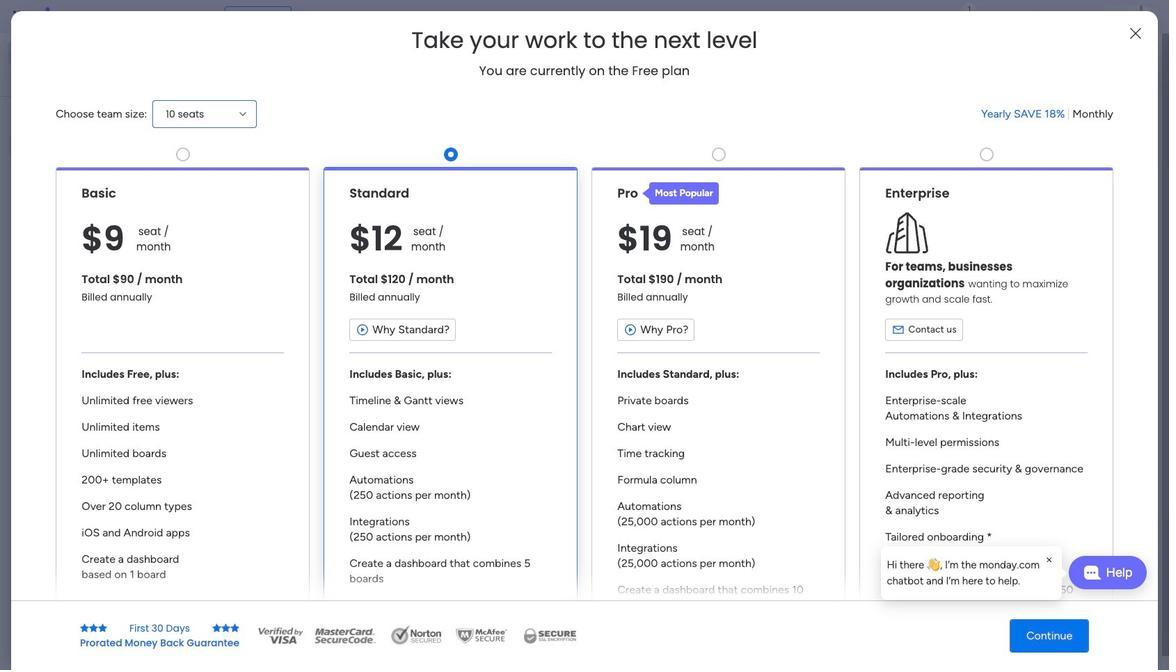 Task type: vqa. For each thing, say whether or not it's contained in the screenshot.
left component image
yes



Task type: describe. For each thing, give the bounding box(es) containing it.
update feed image
[[953, 10, 967, 24]]

add to favorites image
[[641, 254, 654, 268]]

ssl encrypted image
[[515, 626, 585, 646]]

norton secured image
[[386, 626, 448, 646]]

1 vertical spatial option
[[8, 65, 169, 88]]

help center element
[[940, 399, 1149, 455]]

component image for 2nd workspace icon from the right
[[281, 585, 293, 597]]

search everything image
[[1048, 10, 1062, 24]]

tier options list box
[[56, 142, 1114, 628]]

workspace image
[[591, 568, 607, 594]]

close recently visited image
[[215, 113, 232, 130]]

pro tier selected option
[[592, 167, 846, 628]]

section head inside pro tier selected option
[[643, 182, 719, 205]]

standard tier selected option
[[324, 167, 578, 628]]

add to favorites image
[[413, 254, 427, 268]]

2 vertical spatial option
[[0, 165, 178, 167]]

enterprise tier selected option
[[860, 167, 1114, 628]]

1 star image from the left
[[80, 623, 89, 633]]

monday marketplace image
[[1014, 10, 1028, 24]]

2 workspace image from the left
[[582, 564, 616, 598]]

help image
[[1079, 10, 1093, 24]]

component image for 2nd workspace icon from left
[[626, 585, 637, 597]]

mcafee secure image
[[454, 626, 510, 646]]

2 star image from the left
[[212, 623, 221, 633]]

2 star image from the left
[[89, 623, 98, 633]]

invite members image
[[984, 10, 998, 24]]

3 star image from the left
[[221, 623, 231, 633]]

ruby anderson image
[[1131, 6, 1153, 28]]

quick search results list box
[[215, 130, 906, 315]]

notifications image
[[922, 10, 936, 24]]



Task type: locate. For each thing, give the bounding box(es) containing it.
section head
[[643, 182, 719, 205]]

heading
[[412, 28, 758, 53]]

close update feed (inbox) image
[[215, 331, 232, 348]]

list box
[[0, 163, 178, 401]]

star image
[[80, 623, 89, 633], [89, 623, 98, 633]]

2 component image from the left
[[626, 585, 637, 597]]

workspace image
[[238, 564, 272, 598], [582, 564, 616, 598]]

verified by visa image
[[256, 626, 305, 646]]

0 vertical spatial option
[[8, 42, 169, 64]]

1 star image from the left
[[98, 623, 107, 633]]

1 horizontal spatial component image
[[626, 585, 637, 597]]

1 component image from the left
[[281, 585, 293, 597]]

component image right workspace image
[[626, 585, 637, 597]]

4 star image from the left
[[231, 623, 240, 633]]

0 horizontal spatial component image
[[281, 585, 293, 597]]

1 image
[[964, 1, 976, 16]]

component image
[[281, 585, 293, 597], [626, 585, 637, 597]]

basic tier selected option
[[56, 167, 310, 628]]

0 horizontal spatial workspace image
[[238, 564, 272, 598]]

1 workspace image from the left
[[238, 564, 272, 598]]

mastercard secure code image
[[311, 626, 380, 646]]

getting started element
[[940, 332, 1149, 388]]

option
[[8, 42, 169, 64], [8, 65, 169, 88], [0, 165, 178, 167]]

templates image image
[[952, 105, 1136, 201]]

chat bot icon image
[[1084, 566, 1101, 580]]

see plans image
[[231, 9, 243, 24]]

dialog
[[882, 547, 1062, 600]]

billing cycle selection group
[[982, 106, 1114, 122]]

1 horizontal spatial workspace image
[[582, 564, 616, 598]]

component image up verified by visa image
[[281, 585, 293, 597]]

1 element
[[356, 331, 372, 348]]

select product image
[[13, 10, 26, 24]]

star image
[[98, 623, 107, 633], [212, 623, 221, 633], [221, 623, 231, 633], [231, 623, 240, 633]]



